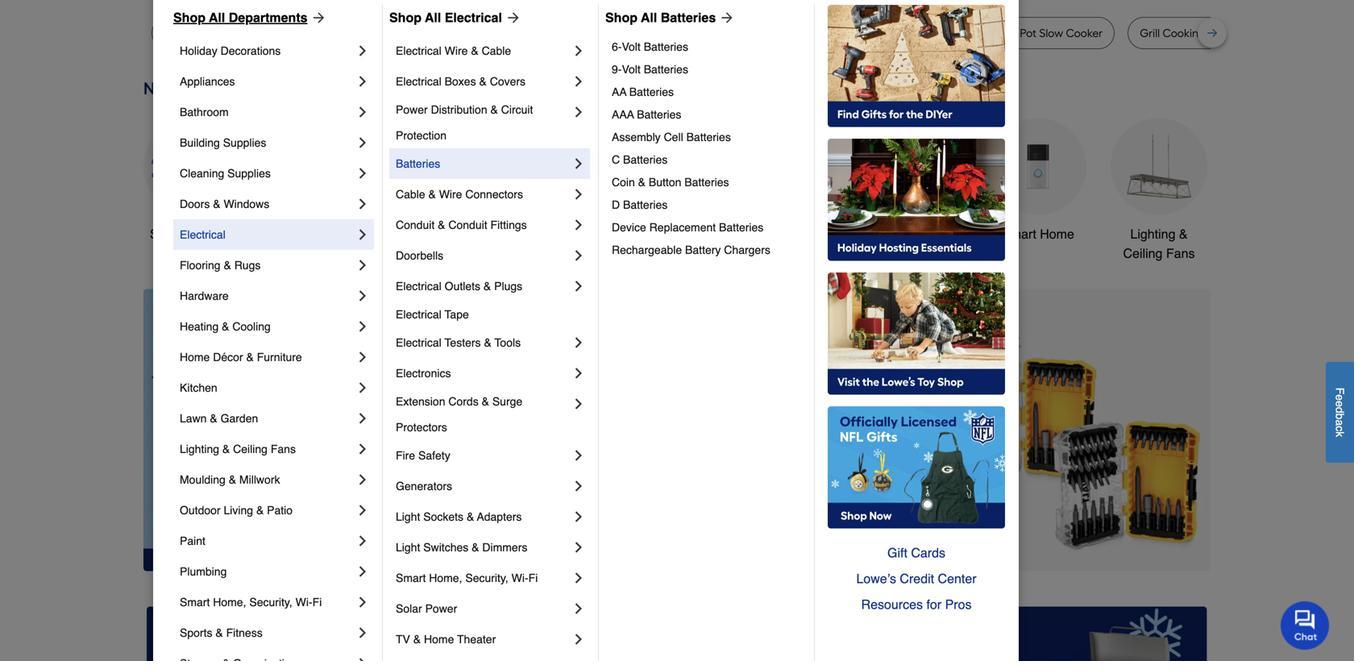 Task type: locate. For each thing, give the bounding box(es) containing it.
lighting & ceiling fans link
[[1111, 118, 1208, 263], [180, 434, 355, 464]]

arrow right image inside shop all departments link
[[308, 10, 327, 26]]

tools inside the outdoor tools & equipment
[[801, 227, 831, 241]]

1 vertical spatial security,
[[249, 596, 293, 609]]

0 vertical spatial fans
[[1167, 246, 1195, 261]]

arrow left image
[[443, 430, 460, 446]]

electrical outlets & plugs
[[396, 280, 523, 293]]

power up "tv & home theater"
[[425, 602, 457, 615]]

kitchen up rechargeable
[[629, 227, 673, 241]]

paint
[[180, 535, 206, 548]]

1 shop from the left
[[173, 10, 206, 25]]

electrical left tape
[[396, 308, 442, 321]]

covers
[[490, 75, 526, 88]]

chevron right image for flooring & rugs link on the left top of page
[[355, 257, 371, 273]]

conduit
[[396, 219, 435, 231], [449, 219, 488, 231]]

0 vertical spatial kitchen
[[629, 227, 673, 241]]

arrow right image up holiday decorations link
[[308, 10, 327, 26]]

0 vertical spatial lighting & ceiling fans
[[1124, 227, 1195, 261]]

0 vertical spatial fi
[[529, 572, 538, 585]]

1 vertical spatial lighting
[[180, 443, 219, 456]]

chevron right image for sports & fitness
[[355, 625, 371, 641]]

2 shop from the left
[[389, 10, 422, 25]]

chevron right image
[[355, 43, 371, 59], [571, 43, 587, 59], [355, 73, 371, 90], [571, 104, 587, 120], [571, 156, 587, 172], [571, 186, 587, 202], [571, 217, 587, 233], [355, 227, 371, 243], [571, 278, 587, 294], [355, 349, 371, 365], [571, 365, 587, 381], [355, 380, 371, 396], [355, 441, 371, 457], [571, 509, 587, 525], [571, 601, 587, 617], [355, 625, 371, 641], [355, 656, 371, 661]]

cooker
[[408, 26, 445, 40], [1066, 26, 1103, 40]]

0 vertical spatial outdoor
[[751, 227, 797, 241]]

electrical wire & cable link
[[396, 35, 571, 66]]

extension cords & surge protectors
[[396, 395, 526, 434]]

smart home, security, wi-fi down light switches & dimmers
[[396, 572, 538, 585]]

arrow right image
[[716, 10, 736, 26], [1181, 430, 1197, 446]]

1 vertical spatial wire
[[439, 188, 462, 201]]

find gifts for the diyer. image
[[828, 5, 1006, 127]]

0 vertical spatial ceiling
[[1124, 246, 1163, 261]]

1 horizontal spatial shop
[[389, 10, 422, 25]]

instant
[[896, 26, 931, 40]]

all up triple slow cooker
[[425, 10, 441, 25]]

tools
[[419, 227, 449, 241], [801, 227, 831, 241], [495, 336, 521, 349]]

1 vertical spatial outdoor
[[180, 504, 221, 517]]

light left switches
[[396, 541, 420, 554]]

1 vertical spatial arrow right image
[[1181, 430, 1197, 446]]

1 vertical spatial wi-
[[296, 596, 313, 609]]

0 horizontal spatial kitchen
[[180, 381, 217, 394]]

1 horizontal spatial home
[[424, 633, 454, 646]]

decorations down christmas
[[520, 246, 589, 261]]

wire up boxes
[[445, 44, 468, 57]]

arrow right image up the microwave
[[502, 10, 522, 26]]

home inside tv & home theater link
[[424, 633, 454, 646]]

garden
[[221, 412, 258, 425]]

chevron right image for moulding & millwork "link"
[[355, 472, 371, 488]]

4 pot from the left
[[1020, 26, 1037, 40]]

rack
[[1302, 26, 1327, 40]]

light
[[396, 510, 420, 523], [396, 541, 420, 554]]

sports & fitness link
[[180, 618, 355, 648]]

electrical inside electrical wire & cable link
[[396, 44, 442, 57]]

outdoor for outdoor living & patio
[[180, 504, 221, 517]]

& inside electrical outlets & plugs link
[[484, 280, 491, 293]]

0 horizontal spatial cable
[[396, 188, 425, 201]]

shop up triple slow cooker
[[389, 10, 422, 25]]

0 horizontal spatial conduit
[[396, 219, 435, 231]]

1 vertical spatial bathroom
[[890, 227, 946, 241]]

outdoor inside the outdoor tools & equipment
[[751, 227, 797, 241]]

resources for pros link
[[828, 592, 1006, 618]]

cooker left grill
[[1066, 26, 1103, 40]]

cable down the microwave
[[482, 44, 511, 57]]

1 arrow right image from the left
[[308, 10, 327, 26]]

1 crock from the left
[[744, 26, 774, 40]]

& inside lighting & ceiling fans
[[1180, 227, 1188, 241]]

2 crock from the left
[[988, 26, 1018, 40]]

1 horizontal spatial arrow right image
[[502, 10, 522, 26]]

0 horizontal spatial bathroom
[[180, 106, 229, 119]]

pot
[[777, 26, 794, 40], [842, 26, 859, 40], [934, 26, 950, 40], [1020, 26, 1037, 40]]

0 horizontal spatial fans
[[271, 443, 296, 456]]

e up d
[[1334, 395, 1347, 401]]

2 pot from the left
[[842, 26, 859, 40]]

generators link
[[396, 471, 571, 502]]

1 horizontal spatial smart home, security, wi-fi
[[396, 572, 538, 585]]

0 horizontal spatial tools
[[419, 227, 449, 241]]

wi- down dimmers
[[512, 572, 529, 585]]

1 vertical spatial smart home, security, wi-fi
[[180, 596, 322, 609]]

lawn & garden
[[180, 412, 258, 425]]

outdoor
[[751, 227, 797, 241], [180, 504, 221, 517]]

countertop
[[541, 26, 600, 40]]

1 horizontal spatial fans
[[1167, 246, 1195, 261]]

tools up doorbells
[[419, 227, 449, 241]]

deals
[[201, 227, 234, 241]]

crock for crock pot slow cooker
[[988, 26, 1018, 40]]

decorations down shop all departments link
[[221, 44, 281, 57]]

electrical up flooring
[[180, 228, 226, 241]]

chevron right image for doors & windows link
[[355, 196, 371, 212]]

holiday decorations
[[180, 44, 281, 57]]

solar
[[396, 602, 422, 615]]

crock for crock pot cooking pot
[[744, 26, 774, 40]]

2 slow from the left
[[1040, 26, 1064, 40]]

0 horizontal spatial shop
[[173, 10, 206, 25]]

electrical inside electrical tape link
[[396, 308, 442, 321]]

1 vertical spatial light
[[396, 541, 420, 554]]

0 vertical spatial lighting & ceiling fans link
[[1111, 118, 1208, 263]]

1 vertical spatial lighting & ceiling fans link
[[180, 434, 355, 464]]

chevron right image for power distribution & circuit protection
[[571, 104, 587, 120]]

grill
[[1140, 26, 1160, 40]]

pros
[[946, 597, 972, 612]]

9-
[[612, 63, 622, 76]]

0 horizontal spatial security,
[[249, 596, 293, 609]]

smart home, security, wi-fi up "fitness"
[[180, 596, 322, 609]]

officially licensed n f l gifts. shop now. image
[[828, 406, 1006, 529]]

chevron right image
[[571, 73, 587, 90], [355, 104, 371, 120], [355, 135, 371, 151], [355, 165, 371, 181], [355, 196, 371, 212], [571, 248, 587, 264], [355, 257, 371, 273], [355, 288, 371, 304], [355, 319, 371, 335], [571, 335, 587, 351], [571, 396, 587, 412], [355, 410, 371, 427], [571, 448, 587, 464], [355, 472, 371, 488], [571, 478, 587, 494], [355, 502, 371, 518], [355, 533, 371, 549], [571, 539, 587, 556], [355, 564, 371, 580], [571, 570, 587, 586], [355, 594, 371, 610], [571, 631, 587, 648]]

shop all batteries
[[606, 10, 716, 25]]

shop for shop all departments
[[173, 10, 206, 25]]

home, up sports & fitness
[[213, 596, 246, 609]]

0 horizontal spatial smart
[[180, 596, 210, 609]]

shop up 6-
[[606, 10, 638, 25]]

shop all deals
[[150, 227, 234, 241]]

rechargeable battery chargers
[[612, 244, 771, 256]]

0 vertical spatial supplies
[[223, 136, 266, 149]]

1 horizontal spatial ceiling
[[1124, 246, 1163, 261]]

2 volt from the top
[[622, 63, 641, 76]]

arrow right image inside shop all electrical link
[[502, 10, 522, 26]]

flooring
[[180, 259, 221, 272]]

& inside lawn & garden link
[[210, 412, 217, 425]]

2 arrow right image from the left
[[502, 10, 522, 26]]

0 vertical spatial light
[[396, 510, 420, 523]]

batteries down 9-volt batteries
[[630, 85, 674, 98]]

electrical testers & tools
[[396, 336, 521, 349]]

2 vertical spatial smart
[[180, 596, 210, 609]]

0 vertical spatial wi-
[[512, 572, 529, 585]]

1 vertical spatial lighting & ceiling fans
[[180, 443, 296, 456]]

2 cooking from the left
[[1163, 26, 1206, 40]]

2 cooker from the left
[[1066, 26, 1103, 40]]

outdoor tools & equipment link
[[748, 118, 845, 263]]

fi
[[529, 572, 538, 585], [313, 596, 322, 609]]

chevron right image for lawn & garden link in the left bottom of the page
[[355, 410, 371, 427]]

millwork
[[239, 473, 280, 486]]

arrow right image
[[308, 10, 327, 26], [502, 10, 522, 26]]

1 vertical spatial supplies
[[228, 167, 271, 180]]

volt up 9-
[[622, 40, 641, 53]]

electrical up electronics
[[396, 336, 442, 349]]

paint link
[[180, 526, 355, 556]]

supplies up windows
[[228, 167, 271, 180]]

electrical link
[[180, 219, 355, 250]]

& inside moulding & millwork "link"
[[229, 473, 236, 486]]

1 horizontal spatial smart
[[396, 572, 426, 585]]

electrical inside shop all electrical link
[[445, 10, 502, 25]]

arrow right image inside shop all batteries link
[[716, 10, 736, 26]]

shop
[[150, 227, 180, 241]]

0 vertical spatial lighting
[[1131, 227, 1176, 241]]

& inside electrical testers & tools link
[[484, 336, 492, 349]]

shop
[[173, 10, 206, 25], [389, 10, 422, 25], [606, 10, 638, 25]]

kitchen for kitchen
[[180, 381, 217, 394]]

kitchen up 'lawn'
[[180, 381, 217, 394]]

conduit up doorbells
[[396, 219, 435, 231]]

1 horizontal spatial lighting
[[1131, 227, 1176, 241]]

outdoor down moulding in the bottom left of the page
[[180, 504, 221, 517]]

volt up aa batteries
[[622, 63, 641, 76]]

0 vertical spatial smart home, security, wi-fi
[[396, 572, 538, 585]]

volt inside 6-volt batteries link
[[622, 40, 641, 53]]

kitchen inside kitchen link
[[180, 381, 217, 394]]

chevron right image for cable & wire connectors
[[571, 186, 587, 202]]

crock right instant pot
[[988, 26, 1018, 40]]

gift cards link
[[828, 540, 1006, 566]]

smart home, security, wi-fi link down light switches & dimmers
[[396, 563, 571, 593]]

tools down electrical tape link
[[495, 336, 521, 349]]

resources for pros
[[862, 597, 972, 612]]

cable & wire connectors
[[396, 188, 523, 201]]

generators
[[396, 480, 452, 493]]

0 horizontal spatial smart home, security, wi-fi
[[180, 596, 322, 609]]

1 horizontal spatial cable
[[482, 44, 511, 57]]

power distribution & circuit protection
[[396, 103, 536, 142]]

crock up 9-volt batteries link
[[744, 26, 774, 40]]

0 horizontal spatial lighting & ceiling fans link
[[180, 434, 355, 464]]

1 horizontal spatial conduit
[[449, 219, 488, 231]]

cable up conduit & conduit fittings
[[396, 188, 425, 201]]

power up protection
[[396, 103, 428, 116]]

wire up conduit & conduit fittings
[[439, 188, 462, 201]]

1 vertical spatial kitchen
[[180, 381, 217, 394]]

0 horizontal spatial outdoor
[[180, 504, 221, 517]]

0 vertical spatial bathroom
[[180, 106, 229, 119]]

e up b
[[1334, 401, 1347, 407]]

0 vertical spatial decorations
[[221, 44, 281, 57]]

batteries up chargers at the top
[[719, 221, 764, 234]]

tools up equipment
[[801, 227, 831, 241]]

0 horizontal spatial cooking
[[796, 26, 839, 40]]

0 horizontal spatial home
[[180, 351, 210, 364]]

chevron right image for the light switches & dimmers link
[[571, 539, 587, 556]]

0 horizontal spatial arrow right image
[[308, 10, 327, 26]]

1 vertical spatial smart
[[396, 572, 426, 585]]

solar power
[[396, 602, 457, 615]]

2 light from the top
[[396, 541, 420, 554]]

2 vertical spatial home
[[424, 633, 454, 646]]

1 horizontal spatial home,
[[429, 572, 462, 585]]

doorbells
[[396, 249, 444, 262]]

0 horizontal spatial decorations
[[221, 44, 281, 57]]

bathroom link
[[180, 97, 355, 127], [869, 118, 966, 244]]

flooring & rugs
[[180, 259, 261, 272]]

1 horizontal spatial wi-
[[512, 572, 529, 585]]

building supplies
[[180, 136, 266, 149]]

holiday
[[180, 44, 217, 57]]

home décor & furniture
[[180, 351, 302, 364]]

patio
[[267, 504, 293, 517]]

electrical left boxes
[[396, 75, 442, 88]]

volt for 9-
[[622, 63, 641, 76]]

electrical down doorbells
[[396, 280, 442, 293]]

security, down the light switches & dimmers link
[[466, 572, 509, 585]]

0 vertical spatial arrow right image
[[716, 10, 736, 26]]

supplies up the cleaning supplies
[[223, 136, 266, 149]]

chevron right image for electronics
[[571, 365, 587, 381]]

batteries up c batteries 'link'
[[687, 131, 731, 144]]

0 vertical spatial smart
[[1002, 227, 1037, 241]]

tape
[[445, 308, 469, 321]]

0 horizontal spatial arrow right image
[[716, 10, 736, 26]]

resources
[[862, 597, 923, 612]]

0 horizontal spatial slow
[[382, 26, 406, 40]]

electrical inside electrical link
[[180, 228, 226, 241]]

all up holiday decorations
[[209, 10, 225, 25]]

0 vertical spatial security,
[[466, 572, 509, 585]]

electrical for electrical outlets & plugs
[[396, 280, 442, 293]]

0 vertical spatial power
[[396, 103, 428, 116]]

assembly cell batteries
[[612, 131, 731, 144]]

electrical inside electrical testers & tools link
[[396, 336, 442, 349]]

aaa batteries link
[[612, 103, 803, 126]]

1 volt from the top
[[622, 40, 641, 53]]

chevron right image for electrical boxes & covers link
[[571, 73, 587, 90]]

lighting & ceiling fans
[[1124, 227, 1195, 261], [180, 443, 296, 456]]

1 horizontal spatial smart home, security, wi-fi link
[[396, 563, 571, 593]]

1 pot from the left
[[777, 26, 794, 40]]

wi-
[[512, 572, 529, 585], [296, 596, 313, 609]]

0 horizontal spatial lighting
[[180, 443, 219, 456]]

doors & windows link
[[180, 189, 355, 219]]

electrical inside electrical boxes & covers link
[[396, 75, 442, 88]]

slow
[[382, 26, 406, 40], [1040, 26, 1064, 40]]

electrical down triple slow cooker
[[396, 44, 442, 57]]

building supplies link
[[180, 127, 355, 158]]

wi- up sports & fitness link
[[296, 596, 313, 609]]

coin & button batteries link
[[612, 171, 803, 194]]

0 vertical spatial cable
[[482, 44, 511, 57]]

extension
[[396, 395, 446, 408]]

visit the lowe's toy shop. image
[[828, 273, 1006, 395]]

chevron right image for holiday decorations
[[355, 43, 371, 59]]

0 horizontal spatial smart home, security, wi-fi link
[[180, 587, 355, 618]]

light down generators
[[396, 510, 420, 523]]

recommended searches for you heading
[[144, 0, 1211, 4]]

3 pot from the left
[[934, 26, 950, 40]]

2 horizontal spatial shop
[[606, 10, 638, 25]]

1 horizontal spatial cooker
[[1066, 26, 1103, 40]]

0 horizontal spatial ceiling
[[233, 443, 268, 456]]

scroll to item #5 image
[[896, 542, 935, 549]]

home
[[1040, 227, 1075, 241], [180, 351, 210, 364], [424, 633, 454, 646]]

volt inside 9-volt batteries link
[[622, 63, 641, 76]]

2 horizontal spatial home
[[1040, 227, 1075, 241]]

all up 6-volt batteries
[[641, 10, 657, 25]]

home inside home décor & furniture link
[[180, 351, 210, 364]]

shop up holiday
[[173, 10, 206, 25]]

electrical
[[445, 10, 502, 25], [396, 44, 442, 57], [396, 75, 442, 88], [180, 228, 226, 241], [396, 280, 442, 293], [396, 308, 442, 321], [396, 336, 442, 349]]

home,
[[429, 572, 462, 585], [213, 596, 246, 609]]

batteries up device
[[623, 198, 668, 211]]

chevron right image for the cleaning supplies link
[[355, 165, 371, 181]]

power distribution & circuit protection link
[[396, 97, 571, 148]]

outdoor up equipment
[[751, 227, 797, 241]]

tv
[[396, 633, 410, 646]]

doors & windows
[[180, 198, 270, 210]]

cooker down shop all electrical
[[408, 26, 445, 40]]

security, up sports & fitness link
[[249, 596, 293, 609]]

smart home, security, wi-fi for left smart home, security, wi-fi 'link'
[[180, 596, 322, 609]]

e
[[1334, 395, 1347, 401], [1334, 401, 1347, 407]]

shop all deals link
[[144, 118, 240, 244]]

&
[[1241, 26, 1249, 40], [471, 44, 479, 57], [479, 75, 487, 88], [491, 103, 498, 116], [638, 176, 646, 189], [429, 188, 436, 201], [213, 198, 221, 210], [438, 219, 446, 231], [834, 227, 843, 241], [1180, 227, 1188, 241], [224, 259, 231, 272], [484, 280, 491, 293], [222, 320, 229, 333], [484, 336, 492, 349], [246, 351, 254, 364], [482, 395, 489, 408], [210, 412, 217, 425], [222, 443, 230, 456], [229, 473, 236, 486], [256, 504, 264, 517], [467, 510, 474, 523], [472, 541, 479, 554], [216, 627, 223, 639], [413, 633, 421, 646]]

chevron right image for kitchen
[[355, 380, 371, 396]]

faucets
[[676, 227, 722, 241]]

1 light from the top
[[396, 510, 420, 523]]

1 vertical spatial fans
[[271, 443, 296, 456]]

home, down switches
[[429, 572, 462, 585]]

smart home, security, wi-fi link up "fitness"
[[180, 587, 355, 618]]

device replacement batteries
[[612, 221, 764, 234]]

2 horizontal spatial tools
[[801, 227, 831, 241]]

pot for crock pot cooking pot
[[777, 26, 794, 40]]

& inside electrical boxes & covers link
[[479, 75, 487, 88]]

chevron right image for electrical
[[355, 227, 371, 243]]

0 horizontal spatial home,
[[213, 596, 246, 609]]

testers
[[445, 336, 481, 349]]

1 horizontal spatial cooking
[[1163, 26, 1206, 40]]

tools link
[[385, 118, 482, 244]]

1 horizontal spatial lighting & ceiling fans
[[1124, 227, 1195, 261]]

fi down plumbing link
[[313, 596, 322, 609]]

& inside light sockets & adapters link
[[467, 510, 474, 523]]

light for light sockets & adapters
[[396, 510, 420, 523]]

1 horizontal spatial bathroom link
[[869, 118, 966, 244]]

electrical inside electrical outlets & plugs link
[[396, 280, 442, 293]]

batteries down "assembly"
[[623, 153, 668, 166]]

1 horizontal spatial crock
[[988, 26, 1018, 40]]

1 horizontal spatial decorations
[[520, 246, 589, 261]]

0 vertical spatial home,
[[429, 572, 462, 585]]

electrical up electrical wire & cable link
[[445, 10, 502, 25]]

3 shop from the left
[[606, 10, 638, 25]]

all right the shop
[[183, 227, 197, 241]]

1 vertical spatial decorations
[[520, 246, 589, 261]]

kitchen inside kitchen faucets link
[[629, 227, 673, 241]]

1 horizontal spatial slow
[[1040, 26, 1064, 40]]

home, for smart home, security, wi-fi 'link' to the right
[[429, 572, 462, 585]]

all
[[209, 10, 225, 25], [425, 10, 441, 25], [641, 10, 657, 25], [183, 227, 197, 241]]

heating & cooling
[[180, 320, 271, 333]]

1 horizontal spatial kitchen
[[629, 227, 673, 241]]

0 horizontal spatial crock
[[744, 26, 774, 40]]

1 vertical spatial home
[[180, 351, 210, 364]]

rechargeable
[[612, 244, 682, 256]]

smart home, security, wi-fi
[[396, 572, 538, 585], [180, 596, 322, 609]]

fi up solar power "link"
[[529, 572, 538, 585]]

chevron right image for fire safety link
[[571, 448, 587, 464]]

conduit down cable & wire connectors
[[449, 219, 488, 231]]

1 horizontal spatial bathroom
[[890, 227, 946, 241]]

1 vertical spatial home,
[[213, 596, 246, 609]]

0 horizontal spatial cooker
[[408, 26, 445, 40]]

& inside flooring & rugs link
[[224, 259, 231, 272]]

batteries down 6-volt batteries
[[644, 63, 689, 76]]

button
[[649, 176, 682, 189]]

volt for 6-
[[622, 40, 641, 53]]



Task type: vqa. For each thing, say whether or not it's contained in the screenshot.
Officially Licensed N F L Gifts. Shop Now. image
yes



Task type: describe. For each thing, give the bounding box(es) containing it.
up to 35 percent off select small appliances. image
[[509, 607, 846, 661]]

f e e d b a c k button
[[1326, 362, 1355, 463]]

credit
[[900, 571, 935, 586]]

aaa
[[612, 108, 634, 121]]

1 horizontal spatial lighting & ceiling fans link
[[1111, 118, 1208, 263]]

hardware
[[180, 289, 229, 302]]

home, for left smart home, security, wi-fi 'link'
[[213, 596, 246, 609]]

solar power link
[[396, 593, 571, 624]]

holiday decorations link
[[180, 35, 355, 66]]

chevron right image for light sockets & adapters
[[571, 509, 587, 525]]

living
[[224, 504, 253, 517]]

& inside heating & cooling link
[[222, 320, 229, 333]]

0 horizontal spatial bathroom link
[[180, 97, 355, 127]]

electrical outlets & plugs link
[[396, 271, 571, 302]]

chevron right image for extension cords & surge protectors link
[[571, 396, 587, 412]]

d batteries link
[[612, 194, 803, 216]]

all for electrical
[[425, 10, 441, 25]]

1 vertical spatial power
[[425, 602, 457, 615]]

circuit
[[501, 103, 533, 116]]

aa batteries
[[612, 85, 674, 98]]

chevron right image for solar power
[[571, 601, 587, 617]]

& inside electrical wire & cable link
[[471, 44, 479, 57]]

gift
[[888, 546, 908, 560]]

center
[[938, 571, 977, 586]]

batteries down protection
[[396, 157, 440, 170]]

pot for crock pot slow cooker
[[1020, 26, 1037, 40]]

doors
[[180, 198, 210, 210]]

chevron right image for heating & cooling link
[[355, 319, 371, 335]]

& inside tv & home theater link
[[413, 633, 421, 646]]

warming
[[1252, 26, 1300, 40]]

kitchen for kitchen faucets
[[629, 227, 673, 241]]

furniture
[[257, 351, 302, 364]]

decorations for holiday
[[221, 44, 281, 57]]

outdoor living & patio
[[180, 504, 293, 517]]

electronics link
[[396, 358, 571, 389]]

2 e from the top
[[1334, 401, 1347, 407]]

& inside coin & button batteries 'link'
[[638, 176, 646, 189]]

scroll to item #2 image
[[777, 542, 816, 549]]

light for light switches & dimmers
[[396, 541, 420, 554]]

rugs
[[234, 259, 261, 272]]

batteries down 'recommended searches for you' heading
[[661, 10, 716, 25]]

chevron right image for electrical wire & cable
[[571, 43, 587, 59]]

all for departments
[[209, 10, 225, 25]]

& inside cable & wire connectors link
[[429, 188, 436, 201]]

building
[[180, 136, 220, 149]]

aa
[[612, 85, 627, 98]]

protectors
[[396, 421, 447, 434]]

switches
[[424, 541, 469, 554]]

fire safety
[[396, 449, 451, 462]]

distribution
[[431, 103, 488, 116]]

electrical testers & tools link
[[396, 327, 571, 358]]

shop for shop all batteries
[[606, 10, 638, 25]]

1 cooking from the left
[[796, 26, 839, 40]]

d
[[612, 198, 620, 211]]

tv & home theater
[[396, 633, 496, 646]]

plugs
[[494, 280, 523, 293]]

microwave
[[482, 26, 538, 40]]

batteries down c batteries 'link'
[[685, 176, 729, 189]]

christmas
[[526, 227, 584, 241]]

shop all batteries link
[[606, 8, 736, 27]]

home inside smart home link
[[1040, 227, 1075, 241]]

electrical for electrical testers & tools
[[396, 336, 442, 349]]

cell
[[664, 131, 684, 144]]

fittings
[[491, 219, 527, 231]]

smart home, security, wi-fi for smart home, security, wi-fi 'link' to the right
[[396, 572, 538, 585]]

kitchen faucets link
[[627, 118, 724, 244]]

chevron right image for conduit & conduit fittings
[[571, 217, 587, 233]]

shop all departments link
[[173, 8, 327, 27]]

boxes
[[445, 75, 476, 88]]

all for batteries
[[641, 10, 657, 25]]

& inside power distribution & circuit protection
[[491, 103, 498, 116]]

triple
[[351, 26, 379, 40]]

& inside doors & windows link
[[213, 198, 221, 210]]

light sockets & adapters
[[396, 510, 522, 523]]

home décor & furniture link
[[180, 342, 355, 373]]

chevron right image for hardware link
[[355, 288, 371, 304]]

1 horizontal spatial arrow right image
[[1181, 430, 1197, 446]]

9-volt batteries link
[[612, 58, 803, 81]]

1 conduit from the left
[[396, 219, 435, 231]]

electrical for electrical tape
[[396, 308, 442, 321]]

chevron right image for doorbells link
[[571, 248, 587, 264]]

1 vertical spatial ceiling
[[233, 443, 268, 456]]

safety
[[419, 449, 451, 462]]

moulding & millwork link
[[180, 464, 355, 495]]

c batteries link
[[612, 148, 803, 171]]

chevron right image for paint link at the left bottom
[[355, 533, 371, 549]]

& inside the outdoor tools & equipment
[[834, 227, 843, 241]]

shop for shop all electrical
[[389, 10, 422, 25]]

fans inside lighting & ceiling fans
[[1167, 246, 1195, 261]]

1 slow from the left
[[382, 26, 406, 40]]

chevron right image for bathroom link to the left
[[355, 104, 371, 120]]

chevron right image for batteries
[[571, 156, 587, 172]]

tools inside "link"
[[419, 227, 449, 241]]

holiday hosting essentials. image
[[828, 139, 1006, 261]]

chevron right image for home décor & furniture
[[355, 349, 371, 365]]

c
[[612, 153, 620, 166]]

2 horizontal spatial smart
[[1002, 227, 1037, 241]]

plumbing
[[180, 565, 227, 578]]

chevron right image for electrical testers & tools link
[[571, 335, 587, 351]]

electrical tape
[[396, 308, 469, 321]]

device replacement batteries link
[[612, 216, 803, 239]]

cleaning supplies
[[180, 167, 271, 180]]

1 vertical spatial fi
[[313, 596, 322, 609]]

1 horizontal spatial security,
[[466, 572, 509, 585]]

& inside outdoor living & patio link
[[256, 504, 264, 517]]

chevron right image for generators link
[[571, 478, 587, 494]]

batteries up assembly cell batteries
[[637, 108, 682, 121]]

0 horizontal spatial wi-
[[296, 596, 313, 609]]

chevron right image for plumbing link
[[355, 564, 371, 580]]

electrical wire & cable
[[396, 44, 511, 57]]

lighting inside lighting & ceiling fans
[[1131, 227, 1176, 241]]

batteries up 9-volt batteries
[[644, 40, 689, 53]]

lawn & garden link
[[180, 403, 355, 434]]

f
[[1334, 388, 1347, 395]]

outdoor tools & equipment
[[751, 227, 843, 261]]

fire
[[396, 449, 415, 462]]

christmas decorations link
[[506, 118, 603, 263]]

shop these last-minute gifts. $99 or less. quantities are limited and won't last. image
[[144, 289, 404, 571]]

electrical for electrical boxes & covers
[[396, 75, 442, 88]]

conduit & conduit fittings
[[396, 219, 527, 231]]

decorations for christmas
[[520, 246, 589, 261]]

departments
[[229, 10, 308, 25]]

cleaning supplies link
[[180, 158, 355, 189]]

ceiling inside lighting & ceiling fans
[[1124, 246, 1163, 261]]

pot for instant pot
[[934, 26, 950, 40]]

a
[[1334, 420, 1347, 426]]

electrical boxes & covers
[[396, 75, 526, 88]]

chevron right image for appliances
[[355, 73, 371, 90]]

arrow right image for shop all electrical
[[502, 10, 522, 26]]

chevron right image for outdoor living & patio link at the left bottom of page
[[355, 502, 371, 518]]

& inside extension cords & surge protectors
[[482, 395, 489, 408]]

device
[[612, 221, 647, 234]]

arrow right image for shop all departments
[[308, 10, 327, 26]]

1 horizontal spatial tools
[[495, 336, 521, 349]]

new deals every day during 25 days of deals image
[[144, 75, 1211, 102]]

1 horizontal spatial fi
[[529, 572, 538, 585]]

décor
[[213, 351, 243, 364]]

supplies for building supplies
[[223, 136, 266, 149]]

0 vertical spatial wire
[[445, 44, 468, 57]]

get up to 2 free select tools or batteries when you buy 1 with select purchases. image
[[147, 607, 483, 661]]

equipment
[[766, 246, 828, 261]]

electronics
[[396, 367, 451, 380]]

protection
[[396, 129, 447, 142]]

plumbing link
[[180, 556, 355, 587]]

all for deals
[[183, 227, 197, 241]]

2 conduit from the left
[[449, 219, 488, 231]]

aaa batteries
[[612, 108, 682, 121]]

outdoor for outdoor tools & equipment
[[751, 227, 797, 241]]

chat invite button image
[[1281, 601, 1330, 650]]

& inside the light switches & dimmers link
[[472, 541, 479, 554]]

chevron right image for building supplies link
[[355, 135, 371, 151]]

f e e d b a c k
[[1334, 388, 1347, 437]]

1 cooker from the left
[[408, 26, 445, 40]]

moulding
[[180, 473, 226, 486]]

hardware link
[[180, 281, 355, 311]]

shop all electrical link
[[389, 8, 522, 27]]

up to 50 percent off select tools and accessories. image
[[430, 289, 1211, 571]]

triple slow cooker
[[351, 26, 445, 40]]

& inside home décor & furniture link
[[246, 351, 254, 364]]

chevron right image for electrical outlets & plugs
[[571, 278, 587, 294]]

heating
[[180, 320, 219, 333]]

electrical for electrical wire & cable
[[396, 44, 442, 57]]

1 vertical spatial cable
[[396, 188, 425, 201]]

extension cords & surge protectors link
[[396, 389, 571, 440]]

batteries link
[[396, 148, 571, 179]]

scroll to item #4 image
[[858, 542, 896, 549]]

grate
[[1209, 26, 1238, 40]]

moulding & millwork
[[180, 473, 280, 486]]

light switches & dimmers
[[396, 541, 528, 554]]

up to 30 percent off select grills and accessories. image
[[871, 607, 1208, 661]]

surge
[[493, 395, 523, 408]]

1 e from the top
[[1334, 395, 1347, 401]]

c batteries
[[612, 153, 668, 166]]

supplies for cleaning supplies
[[228, 167, 271, 180]]

& inside conduit & conduit fittings link
[[438, 219, 446, 231]]

chevron right image for tv & home theater link at bottom
[[571, 631, 587, 648]]

0 horizontal spatial lighting & ceiling fans
[[180, 443, 296, 456]]

replacement
[[650, 221, 716, 234]]

power inside power distribution & circuit protection
[[396, 103, 428, 116]]

& inside sports & fitness link
[[216, 627, 223, 639]]

conduit & conduit fittings link
[[396, 210, 571, 240]]

chevron right image for lighting & ceiling fans
[[355, 441, 371, 457]]

doorbells link
[[396, 240, 571, 271]]



